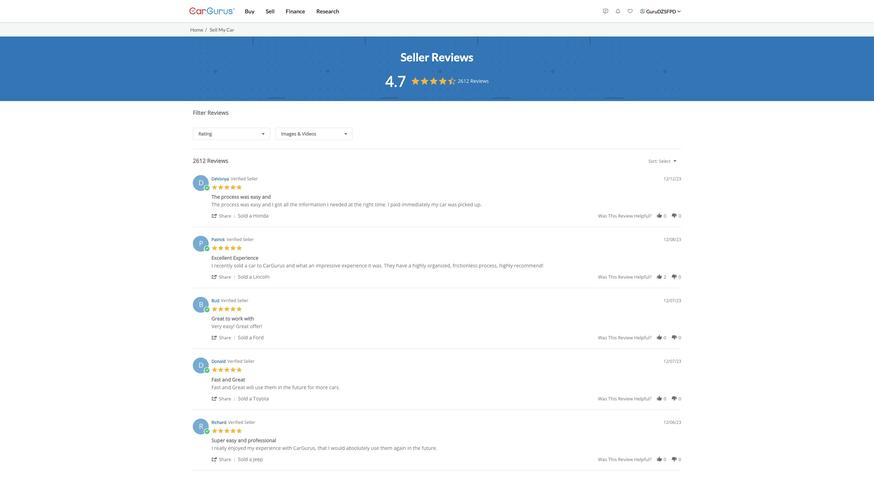 Task type: vqa. For each thing, say whether or not it's contained in the screenshot.
fifth group from the top of the 4.7 main content
yes



Task type: describe. For each thing, give the bounding box(es) containing it.
review date 12/08/23 element
[[664, 237, 681, 243]]

i left needed
[[327, 201, 329, 208]]

was for organized,
[[598, 274, 607, 280]]

a for great to work with
[[249, 335, 252, 341]]

future
[[292, 384, 307, 391]]

this for organized,
[[608, 274, 617, 280]]

seperator image for b
[[233, 336, 237, 341]]

vote down review by patrick on  8 dec 2023 image
[[671, 274, 678, 280]]

sold a lincoln
[[238, 274, 270, 280]]

3 group from the top
[[598, 335, 681, 341]]

recommend!
[[514, 262, 544, 269]]

will
[[246, 384, 254, 391]]

gurudzsfpd button
[[637, 1, 685, 21]]

the inside fast and great fast and great will use them in the future for more cars.
[[283, 384, 291, 391]]

patrick
[[212, 237, 225, 243]]

circle checkmark image for the process was easy and
[[204, 185, 210, 191]]

great down work
[[236, 323, 249, 330]]

circle checkmark image for fast and great
[[204, 368, 210, 374]]

share for great
[[219, 396, 231, 402]]

review for future.
[[618, 457, 633, 463]]

i left the really
[[212, 445, 213, 452]]

was left picked
[[448, 201, 457, 208]]

a for excellent experience
[[249, 274, 252, 280]]

future.
[[422, 445, 437, 452]]

seller for the process was easy and the process was easy and i got all the information i needed at the right time. i paid immediately my car was picked up.
[[247, 176, 258, 182]]

excellent
[[212, 255, 232, 261]]

sold a honda
[[238, 213, 269, 219]]

circle checkmark image for great to work with
[[204, 307, 210, 313]]

the process was easy and heading
[[212, 194, 271, 202]]

verified for process
[[231, 176, 246, 182]]

sell button
[[260, 0, 280, 22]]

great left will
[[232, 384, 245, 391]]

gurudzsfpd menu item
[[637, 1, 685, 21]]

vote down review by richard on  6 dec 2023 image
[[671, 457, 678, 463]]

r
[[199, 422, 203, 431]]

d for fast and great fast and great will use them in the future for more cars.
[[199, 361, 204, 370]]

b
[[199, 300, 203, 309]]

12/08/23
[[664, 237, 681, 243]]

seperator image
[[233, 397, 237, 401]]

and down donald verified seller
[[222, 377, 231, 383]]

was for future.
[[598, 457, 607, 463]]

them inside super easy and professional i really enjoyed my experience with cargurus, that i would absolutely use them again in the future.
[[380, 445, 393, 452]]

images & videos
[[281, 131, 316, 137]]

helpful? for time.
[[634, 213, 652, 219]]

open notifications image
[[616, 9, 621, 14]]

research
[[316, 8, 339, 14]]

picked
[[458, 201, 473, 208]]

seperator image for p
[[233, 275, 237, 280]]

sold
[[234, 262, 243, 269]]

share button for easy!
[[212, 335, 238, 341]]

&
[[298, 131, 301, 137]]

review date 12/12/23 element
[[664, 176, 681, 182]]

experience
[[233, 255, 259, 261]]

time.
[[375, 201, 387, 208]]

sold a toyota
[[238, 396, 269, 402]]

my inside super easy and professional i really enjoyed my experience with cargurus, that i would absolutely use them again in the future.
[[247, 445, 254, 452]]

user icon image
[[640, 9, 645, 14]]

was up sold a honda
[[240, 201, 249, 208]]

great to work with very easy! great offer!
[[212, 316, 262, 330]]

immediately
[[402, 201, 430, 208]]

devonya
[[212, 176, 229, 182]]

verified for experience
[[227, 237, 242, 243]]

vote down review by devonya on 12 dec 2023 image
[[671, 213, 678, 219]]

got
[[275, 201, 282, 208]]

to inside great to work with very easy! great offer!
[[226, 316, 230, 322]]

seperator image for r
[[233, 458, 237, 462]]

2612 inside tab panel
[[193, 157, 206, 165]]

share for the
[[219, 213, 231, 219]]

donald
[[212, 359, 226, 365]]

3 was this review helpful? from the top
[[598, 335, 652, 341]]

frictionless
[[453, 262, 478, 269]]

research button
[[311, 0, 345, 22]]

Images & Videos Filter field
[[276, 128, 353, 140]]

car
[[226, 27, 234, 33]]

my inside the process was easy and the process was easy and i got all the information i needed at the right time. i paid immediately my car was picked up.
[[431, 201, 438, 208]]

4 was this review helpful? from the top
[[598, 396, 652, 402]]

with inside great to work with very easy! great offer!
[[244, 316, 254, 322]]

add a car review image
[[603, 9, 608, 14]]

i left got
[[272, 201, 274, 208]]

great down donald verified seller
[[232, 377, 245, 383]]

2 the from the top
[[212, 201, 220, 208]]

have
[[396, 262, 407, 269]]

menu bar containing buy
[[235, 0, 600, 22]]

vote up review by richard on  6 dec 2023 image
[[657, 457, 663, 463]]

super easy and professional i really enjoyed my experience with cargurus, that i would absolutely use them again in the future.
[[212, 438, 437, 452]]

3 was from the top
[[598, 335, 607, 341]]

all
[[283, 201, 289, 208]]

was this review helpful? for organized,
[[598, 274, 652, 280]]

sold for sold a lincoln
[[238, 274, 248, 280]]

4 review from the top
[[618, 396, 633, 402]]

use inside fast and great fast and great will use them in the future for more cars.
[[255, 384, 263, 391]]

home / sell my car
[[190, 27, 234, 33]]

home
[[190, 27, 203, 33]]

my
[[218, 27, 226, 33]]

great up 'very'
[[212, 316, 224, 322]]

excellent experience i recently sold a car to cargurus and what an impressive experience it was. they have a highly organized, frictionless process, highly recommend!
[[212, 255, 544, 269]]

Rating Filter field
[[193, 128, 270, 140]]

verified for easy
[[228, 420, 243, 426]]

and inside the excellent experience i recently sold a car to cargurus and what an impressive experience it was. they have a highly organized, frictionless process, highly recommend!
[[286, 262, 295, 269]]

share button for really
[[212, 456, 238, 463]]

seller for excellent experience i recently sold a car to cargurus and what an impressive experience it was. they have a highly organized, frictionless process, highly recommend!
[[243, 237, 254, 243]]

sold a jeep
[[238, 456, 263, 463]]

sort:
[[649, 158, 658, 164]]

4 this from the top
[[608, 396, 617, 402]]

3 this from the top
[[608, 335, 617, 341]]

richard verified seller
[[212, 420, 255, 426]]

4 helpful? from the top
[[634, 396, 652, 402]]

review date 12/07/23 element for d
[[664, 359, 681, 365]]

easy!
[[223, 323, 235, 330]]

and up honda
[[262, 194, 271, 200]]

cargurus,
[[293, 445, 316, 452]]

share image
[[212, 457, 218, 463]]

fast and great fast and great will use them in the future for more cars.
[[212, 377, 340, 391]]

seperator image for d
[[233, 214, 237, 219]]

0 right vote up review by bud on  7 dec 2023 image
[[664, 335, 667, 341]]

the right all
[[290, 201, 298, 208]]

for
[[308, 384, 314, 391]]

0 vertical spatial easy
[[251, 194, 261, 200]]

right
[[363, 201, 374, 208]]

was down the devonya verified seller
[[240, 194, 249, 200]]

i inside the excellent experience i recently sold a car to cargurus and what an impressive experience it was. they have a highly organized, frictionless process, highly recommend!
[[212, 262, 213, 269]]

this for future.
[[608, 457, 617, 463]]

reviews inside filter reviews heading
[[208, 109, 229, 116]]

this for time.
[[608, 213, 617, 219]]

was.
[[373, 262, 383, 269]]

would
[[331, 445, 345, 452]]

a for super easy and professional
[[249, 456, 252, 463]]

12/07/23 for b
[[664, 298, 681, 304]]

at
[[348, 201, 353, 208]]

a for the process was easy and
[[249, 213, 252, 219]]

it
[[368, 262, 371, 269]]

fast and great heading
[[212, 377, 245, 385]]

and left will
[[222, 384, 231, 391]]

excellent experience heading
[[212, 255, 259, 263]]

finance button
[[280, 0, 311, 22]]

and left got
[[262, 201, 271, 208]]

4 was from the top
[[598, 396, 607, 402]]

4.7
[[385, 71, 406, 91]]

select
[[659, 158, 671, 164]]

richard
[[212, 420, 226, 426]]

helpful? for future.
[[634, 457, 652, 463]]

share button for great
[[212, 396, 238, 402]]

car inside the process was easy and the process was easy and i got all the information i needed at the right time. i paid immediately my car was picked up.
[[440, 201, 447, 208]]

easy inside super easy and professional i really enjoyed my experience with cargurus, that i would absolutely use them again in the future.
[[226, 438, 237, 444]]

process,
[[479, 262, 498, 269]]

devonya verified seller
[[212, 176, 258, 182]]

0 right vote down review by donald on  7 dec 2023 'icon'
[[679, 396, 681, 402]]

the process was easy and the process was easy and i got all the information i needed at the right time. i paid immediately my car was picked up.
[[212, 194, 482, 208]]

1 vertical spatial easy
[[251, 201, 261, 208]]

the right the at
[[354, 201, 362, 208]]

organized,
[[428, 262, 452, 269]]

circle checkmark image for r
[[204, 429, 210, 435]]

work
[[232, 316, 243, 322]]

they
[[384, 262, 395, 269]]

0 vertical spatial 2612 reviews
[[458, 77, 489, 84]]

0 right vote down review by richard on  6 dec 2023 icon on the right of page
[[679, 457, 681, 463]]

patrick verified seller
[[212, 237, 254, 243]]

very
[[212, 323, 222, 330]]



Task type: locate. For each thing, give the bounding box(es) containing it.
1 vertical spatial d
[[199, 361, 204, 370]]

in inside fast and great fast and great will use them in the future for more cars.
[[278, 384, 282, 391]]

experience left "it"
[[342, 262, 367, 269]]

filter reviews
[[193, 109, 229, 116]]

share button down fast and great heading
[[212, 396, 238, 402]]

review date 12/06/23 element
[[664, 420, 681, 426]]

process down the devonya verified seller
[[221, 194, 239, 200]]

sort: select
[[649, 158, 671, 164]]

0 vertical spatial use
[[255, 384, 263, 391]]

share image for the process was easy and the process was easy and i got all the information i needed at the right time. i paid immediately my car was picked up.
[[212, 213, 218, 219]]

0 vertical spatial the
[[212, 194, 220, 200]]

0 vertical spatial d
[[199, 178, 204, 187]]

1 was this review helpful? from the top
[[598, 213, 652, 219]]

2 review from the top
[[618, 274, 633, 280]]

0 vertical spatial 12/07/23
[[664, 298, 681, 304]]

0 vertical spatial circle checkmark image
[[204, 246, 210, 252]]

1 vertical spatial in
[[407, 445, 412, 452]]

share image for fast and great fast and great will use them in the future for more cars.
[[212, 396, 218, 402]]

vote down review by donald on  7 dec 2023 image
[[671, 396, 678, 402]]

them up toyota
[[265, 384, 277, 391]]

seller reviews
[[401, 50, 474, 64]]

5 review from the top
[[618, 457, 633, 463]]

1 vertical spatial fast
[[212, 384, 221, 391]]

to up easy!
[[226, 316, 230, 322]]

0 vertical spatial to
[[257, 262, 262, 269]]

menu bar
[[235, 0, 600, 22]]

gurudzsfpd
[[647, 8, 676, 14]]

to inside the excellent experience i recently sold a car to cargurus and what an impressive experience it was. they have a highly organized, frictionless process, highly recommend!
[[257, 262, 262, 269]]

sell right /
[[210, 27, 218, 33]]

the left future.
[[413, 445, 421, 452]]

3 sold from the top
[[238, 335, 248, 341]]

0 horizontal spatial highly
[[413, 262, 426, 269]]

review date 12/07/23 element for b
[[664, 298, 681, 304]]

0 vertical spatial sell
[[266, 8, 275, 14]]

was for time.
[[598, 213, 607, 219]]

cargurus logo homepage link link
[[189, 1, 235, 21]]

share button down the process was easy and heading
[[212, 213, 238, 219]]

circle checkmark image right the r
[[204, 429, 210, 435]]

0 horizontal spatial with
[[244, 316, 254, 322]]

finance
[[286, 8, 305, 14]]

2 share image from the top
[[212, 274, 218, 280]]

1 vertical spatial sell
[[210, 27, 218, 33]]

was this review helpful?
[[598, 213, 652, 219], [598, 274, 652, 280], [598, 335, 652, 341], [598, 396, 652, 402], [598, 457, 652, 463]]

sell right buy
[[266, 8, 275, 14]]

honda
[[253, 213, 269, 219]]

0 horizontal spatial use
[[255, 384, 263, 391]]

experience inside the excellent experience i recently sold a car to cargurus and what an impressive experience it was. they have a highly organized, frictionless process, highly recommend!
[[342, 262, 367, 269]]

3 circle checkmark image from the top
[[204, 368, 210, 374]]

0 vertical spatial review date 12/07/23 element
[[664, 298, 681, 304]]

super
[[212, 438, 225, 444]]

1 horizontal spatial use
[[371, 445, 379, 452]]

was this review helpful? for future.
[[598, 457, 652, 463]]

1 horizontal spatial 2612 reviews
[[458, 77, 489, 84]]

tab panel inside 4.7 main content
[[189, 101, 685, 480]]

seperator image down enjoyed
[[233, 458, 237, 462]]

seller up the process was easy and heading
[[247, 176, 258, 182]]

buy
[[245, 8, 255, 14]]

1 vertical spatial experience
[[256, 445, 281, 452]]

i left recently
[[212, 262, 213, 269]]

0 vertical spatial experience
[[342, 262, 367, 269]]

4 share button from the top
[[212, 396, 238, 402]]

sold down enjoyed
[[238, 456, 248, 463]]

4 group from the top
[[598, 396, 681, 402]]

5 group from the top
[[598, 457, 681, 463]]

0 horizontal spatial experience
[[256, 445, 281, 452]]

with inside super easy and professional i really enjoyed my experience with cargurus, that i would absolutely use them again in the future.
[[282, 445, 292, 452]]

a for fast and great
[[249, 396, 252, 402]]

0 vertical spatial with
[[244, 316, 254, 322]]

0 vertical spatial fast
[[212, 377, 221, 383]]

4 seperator image from the top
[[233, 458, 237, 462]]

1 vertical spatial to
[[226, 316, 230, 322]]

None field
[[646, 158, 681, 170]]

review for organized,
[[618, 274, 633, 280]]

sell inside dropdown button
[[266, 8, 275, 14]]

bud
[[212, 298, 219, 304]]

3 review from the top
[[618, 335, 633, 341]]

1 vertical spatial car
[[249, 262, 256, 269]]

2 d from the top
[[199, 361, 204, 370]]

5 sold from the top
[[238, 456, 248, 463]]

star image
[[212, 184, 218, 190], [224, 184, 230, 190], [230, 184, 236, 190], [236, 184, 242, 190], [212, 245, 218, 251], [236, 245, 242, 251], [212, 306, 218, 312], [218, 306, 224, 312], [212, 367, 218, 373], [218, 367, 224, 373], [224, 367, 230, 373], [236, 367, 242, 373]]

5 helpful? from the top
[[634, 457, 652, 463]]

review left "vote up review by richard on  6 dec 2023" icon at the right
[[618, 457, 633, 463]]

4 share image from the top
[[212, 396, 218, 402]]

down triangle image
[[260, 130, 266, 137]]

p
[[199, 239, 203, 248]]

a left toyota
[[249, 396, 252, 402]]

0 right "vote up review by richard on  6 dec 2023" icon at the right
[[664, 457, 667, 463]]

2612 reviews
[[458, 77, 489, 84], [193, 157, 228, 165]]

ford
[[253, 335, 264, 341]]

2 review date 12/07/23 element from the top
[[664, 359, 681, 365]]

more
[[316, 384, 328, 391]]

share image
[[212, 213, 218, 219], [212, 274, 218, 280], [212, 335, 218, 341], [212, 396, 218, 402]]

seller up work
[[237, 298, 248, 304]]

with left cargurus,
[[282, 445, 292, 452]]

highly right the process,
[[499, 262, 513, 269]]

experience inside super easy and professional i really enjoyed my experience with cargurus, that i would absolutely use them again in the future.
[[256, 445, 281, 452]]

1 horizontal spatial in
[[407, 445, 412, 452]]

tab panel containing d
[[189, 101, 685, 480]]

0 horizontal spatial to
[[226, 316, 230, 322]]

saved cars image
[[628, 9, 633, 14]]

sold a ford
[[238, 335, 264, 341]]

gurudzsfpd menu
[[600, 1, 685, 21]]

needed
[[330, 201, 347, 208]]

to up lincoln
[[257, 262, 262, 269]]

vote down review by bud on  7 dec 2023 image
[[671, 335, 678, 341]]

highly right have
[[413, 262, 426, 269]]

group for organized,
[[598, 274, 681, 280]]

1 horizontal spatial my
[[431, 201, 438, 208]]

0 vertical spatial in
[[278, 384, 282, 391]]

sold
[[238, 213, 248, 219], [238, 274, 248, 280], [238, 335, 248, 341], [238, 396, 248, 402], [238, 456, 248, 463]]

0 right the vote up review by devonya on 12 dec 2023 icon
[[664, 213, 667, 219]]

seperator image
[[233, 214, 237, 219], [233, 275, 237, 280], [233, 336, 237, 341], [233, 458, 237, 462]]

2 seperator image from the top
[[233, 275, 237, 280]]

review left the vote up review by devonya on 12 dec 2023 icon
[[618, 213, 633, 219]]

1 vertical spatial 2612
[[193, 157, 206, 165]]

enjoyed
[[228, 445, 246, 452]]

share for really
[[219, 457, 231, 463]]

2 circle checkmark image from the top
[[204, 429, 210, 435]]

1 sold from the top
[[238, 213, 248, 219]]

0 right vote down review by bud on  7 dec 2023 icon at the bottom right
[[679, 335, 681, 341]]

helpful? left the vote up review by devonya on 12 dec 2023 icon
[[634, 213, 652, 219]]

12/12/23
[[664, 176, 681, 182]]

cars.
[[329, 384, 340, 391]]

sold for sold a ford
[[238, 335, 248, 341]]

2 was from the top
[[598, 274, 607, 280]]

review date 12/07/23 element down vote down review by bud on  7 dec 2023 icon at the bottom right
[[664, 359, 681, 365]]

share image down 'very'
[[212, 335, 218, 341]]

2 highly from the left
[[499, 262, 513, 269]]

verified right patrick
[[227, 237, 242, 243]]

this
[[608, 213, 617, 219], [608, 274, 617, 280], [608, 335, 617, 341], [608, 396, 617, 402], [608, 457, 617, 463]]

and up enjoyed
[[238, 438, 247, 444]]

was this review helpful? left vote up review by donald on  7 dec 2023 image
[[598, 396, 652, 402]]

0 horizontal spatial car
[[249, 262, 256, 269]]

share button for a
[[212, 274, 238, 280]]

5 share button from the top
[[212, 456, 238, 463]]

3 share image from the top
[[212, 335, 218, 341]]

i right 'that'
[[328, 445, 330, 452]]

review for time.
[[618, 213, 633, 219]]

12/06/23
[[664, 420, 681, 426]]

d left devonya
[[199, 178, 204, 187]]

12/07/23 down vote down review by bud on  7 dec 2023 icon at the bottom right
[[664, 359, 681, 365]]

1 d from the top
[[199, 178, 204, 187]]

filter reviews heading
[[193, 109, 681, 122]]

verified right richard
[[228, 420, 243, 426]]

/
[[205, 27, 207, 33]]

vote up review by devonya on 12 dec 2023 image
[[657, 213, 663, 219]]

1 share image from the top
[[212, 213, 218, 219]]

0 horizontal spatial in
[[278, 384, 282, 391]]

1 horizontal spatial experience
[[342, 262, 367, 269]]

helpful? left vote up review by bud on  7 dec 2023 image
[[634, 335, 652, 341]]

review date 12/07/23 element down vote down review by patrick on  8 dec 2023 image
[[664, 298, 681, 304]]

1 circle checkmark image from the top
[[204, 246, 210, 252]]

0 horizontal spatial 2612 reviews
[[193, 157, 228, 165]]

1 share button from the top
[[212, 213, 238, 219]]

seller up experience
[[243, 237, 254, 243]]

again
[[394, 445, 406, 452]]

tab panel
[[189, 101, 685, 480]]

1 vertical spatial use
[[371, 445, 379, 452]]

2 12/07/23 from the top
[[664, 359, 681, 365]]

1 12/07/23 from the top
[[664, 298, 681, 304]]

was this review helpful? for time.
[[598, 213, 652, 219]]

recently
[[214, 262, 233, 269]]

helpful? left the vote up review by patrick on  8 dec 2023 icon
[[634, 274, 652, 280]]

1 horizontal spatial to
[[257, 262, 262, 269]]

that
[[318, 445, 327, 452]]

1 vertical spatial 12/07/23
[[664, 359, 681, 365]]

seperator image down sold
[[233, 275, 237, 280]]

1 vertical spatial my
[[247, 445, 254, 452]]

share button for the
[[212, 213, 238, 219]]

share image down recently
[[212, 274, 218, 280]]

car inside the excellent experience i recently sold a car to cargurus and what an impressive experience it was. they have a highly organized, frictionless process, highly recommend!
[[249, 262, 256, 269]]

videos
[[302, 131, 316, 137]]

2 circle checkmark image from the top
[[204, 307, 210, 313]]

was
[[240, 194, 249, 200], [240, 201, 249, 208], [448, 201, 457, 208]]

a
[[249, 213, 252, 219], [245, 262, 247, 269], [409, 262, 411, 269], [249, 274, 252, 280], [249, 335, 252, 341], [249, 396, 252, 402], [249, 456, 252, 463]]

seller up 4.7 star rating element
[[401, 50, 429, 64]]

1 vertical spatial circle checkmark image
[[204, 429, 210, 435]]

1 this from the top
[[608, 213, 617, 219]]

fast
[[212, 377, 221, 383], [212, 384, 221, 391]]

share
[[219, 213, 231, 219], [219, 274, 231, 280], [219, 335, 231, 341], [219, 396, 231, 402], [219, 457, 231, 463]]

0 horizontal spatial them
[[265, 384, 277, 391]]

0 vertical spatial circle checkmark image
[[204, 185, 210, 191]]

2 share from the top
[[219, 274, 231, 280]]

1 horizontal spatial them
[[380, 445, 393, 452]]

0 horizontal spatial 2612
[[193, 157, 206, 165]]

sold for sold a toyota
[[238, 396, 248, 402]]

1 circle checkmark image from the top
[[204, 185, 210, 191]]

1 group from the top
[[598, 213, 681, 219]]

share right share icon
[[219, 457, 231, 463]]

in inside super easy and professional i really enjoyed my experience with cargurus, that i would absolutely use them again in the future.
[[407, 445, 412, 452]]

in left future
[[278, 384, 282, 391]]

verified right the bud
[[221, 298, 236, 304]]

and
[[262, 194, 271, 200], [262, 201, 271, 208], [286, 262, 295, 269], [222, 377, 231, 383], [222, 384, 231, 391], [238, 438, 247, 444]]

car
[[440, 201, 447, 208], [249, 262, 256, 269]]

an
[[309, 262, 315, 269]]

1 vertical spatial them
[[380, 445, 393, 452]]

use right absolutely
[[371, 445, 379, 452]]

seller for fast and great fast and great will use them in the future for more cars.
[[244, 359, 255, 365]]

review left vote up review by donald on  7 dec 2023 image
[[618, 396, 633, 402]]

1 seperator image from the top
[[233, 214, 237, 219]]

share down recently
[[219, 274, 231, 280]]

share image left seperator icon
[[212, 396, 218, 402]]

was this review helpful? left the vote up review by patrick on  8 dec 2023 icon
[[598, 274, 652, 280]]

great
[[212, 316, 224, 322], [236, 323, 249, 330], [232, 377, 245, 383], [232, 384, 245, 391]]

share image for excellent experience i recently sold a car to cargurus and what an impressive experience it was. they have a highly organized, frictionless process, highly recommend!
[[212, 274, 218, 280]]

a left honda
[[249, 213, 252, 219]]

lincoln
[[253, 274, 270, 280]]

2 fast from the top
[[212, 384, 221, 391]]

a right have
[[409, 262, 411, 269]]

them inside fast and great fast and great will use them in the future for more cars.
[[265, 384, 277, 391]]

use right will
[[255, 384, 263, 391]]

sold for sold a honda
[[238, 213, 248, 219]]

3 helpful? from the top
[[634, 335, 652, 341]]

sold for sold a jeep
[[238, 456, 248, 463]]

1 highly from the left
[[413, 262, 426, 269]]

circle checkmark image
[[204, 185, 210, 191], [204, 307, 210, 313], [204, 368, 210, 374]]

3 share from the top
[[219, 335, 231, 341]]

0 vertical spatial my
[[431, 201, 438, 208]]

i left paid
[[388, 201, 389, 208]]

0 horizontal spatial sell
[[210, 27, 218, 33]]

d for the process was easy and the process was easy and i got all the information i needed at the right time. i paid immediately my car was picked up.
[[199, 178, 204, 187]]

with
[[244, 316, 254, 322], [282, 445, 292, 452]]

up.
[[475, 201, 482, 208]]

what
[[296, 262, 308, 269]]

1 horizontal spatial car
[[440, 201, 447, 208]]

impressive
[[316, 262, 341, 269]]

1 vertical spatial the
[[212, 201, 220, 208]]

great to work with heading
[[212, 316, 254, 324]]

share image up patrick
[[212, 213, 218, 219]]

2 process from the top
[[221, 201, 239, 208]]

the inside super easy and professional i really enjoyed my experience with cargurus, that i would absolutely use them again in the future.
[[413, 445, 421, 452]]

1 was from the top
[[598, 213, 607, 219]]

bud verified seller
[[212, 298, 248, 304]]

circle checkmark image
[[204, 246, 210, 252], [204, 429, 210, 435]]

a right sold
[[245, 262, 247, 269]]

1 the from the top
[[212, 194, 220, 200]]

1 vertical spatial review date 12/07/23 element
[[664, 359, 681, 365]]

0 right vote down review by patrick on  8 dec 2023 image
[[679, 274, 681, 280]]

2 group from the top
[[598, 274, 681, 280]]

chevron down image
[[678, 9, 681, 13]]

was this review helpful? left "vote up review by richard on  6 dec 2023" icon at the right
[[598, 457, 652, 463]]

verified for and
[[227, 359, 243, 365]]

1 process from the top
[[221, 194, 239, 200]]

and left what
[[286, 262, 295, 269]]

sell
[[266, 8, 275, 14], [210, 27, 218, 33]]

1 fast from the top
[[212, 377, 221, 383]]

in right again
[[407, 445, 412, 452]]

5 was this review helpful? from the top
[[598, 457, 652, 463]]

4.7 main content
[[184, 36, 690, 480]]

was
[[598, 213, 607, 219], [598, 274, 607, 280], [598, 335, 607, 341], [598, 396, 607, 402], [598, 457, 607, 463]]

circle checkmark image for p
[[204, 246, 210, 252]]

in
[[278, 384, 282, 391], [407, 445, 412, 452]]

5 was from the top
[[598, 457, 607, 463]]

the left future
[[283, 384, 291, 391]]

share button down recently
[[212, 274, 238, 280]]

1 vertical spatial circle checkmark image
[[204, 307, 210, 313]]

3 share button from the top
[[212, 335, 238, 341]]

d left donald on the bottom of the page
[[199, 361, 204, 370]]

verified
[[231, 176, 246, 182], [227, 237, 242, 243], [221, 298, 236, 304], [227, 359, 243, 365], [228, 420, 243, 426]]

them left again
[[380, 445, 393, 452]]

seller for super easy and professional i really enjoyed my experience with cargurus, that i would absolutely use them again in the future.
[[244, 420, 255, 426]]

sold left 'ford'
[[238, 335, 248, 341]]

share button down easy!
[[212, 335, 238, 341]]

vote up review by bud on  7 dec 2023 image
[[657, 335, 663, 341]]

none field containing sort:
[[646, 158, 681, 170]]

0 vertical spatial car
[[440, 201, 447, 208]]

2612
[[458, 77, 469, 84], [193, 157, 206, 165]]

0 vertical spatial 2612
[[458, 77, 469, 84]]

images
[[281, 131, 296, 137]]

12/07/23 for d
[[664, 359, 681, 365]]

1 horizontal spatial with
[[282, 445, 292, 452]]

my right immediately
[[431, 201, 438, 208]]

2 helpful? from the top
[[634, 274, 652, 280]]

was this review helpful? left vote up review by bud on  7 dec 2023 image
[[598, 335, 652, 341]]

car left picked
[[440, 201, 447, 208]]

home link
[[190, 27, 203, 33]]

offer!
[[250, 323, 262, 330]]

1 horizontal spatial sell
[[266, 8, 275, 14]]

i
[[272, 201, 274, 208], [327, 201, 329, 208], [388, 201, 389, 208], [212, 262, 213, 269], [212, 445, 213, 452], [328, 445, 330, 452]]

1 review date 12/07/23 element from the top
[[664, 298, 681, 304]]

process up sold a honda
[[221, 201, 239, 208]]

2 share button from the top
[[212, 274, 238, 280]]

helpful? left "vote up review by richard on  6 dec 2023" icon at the right
[[634, 457, 652, 463]]

jeep
[[253, 456, 263, 463]]

1 vertical spatial process
[[221, 201, 239, 208]]

5 share from the top
[[219, 457, 231, 463]]

car down experience
[[249, 262, 256, 269]]

vote up review by donald on  7 dec 2023 image
[[657, 396, 663, 402]]

0
[[664, 213, 667, 219], [679, 213, 681, 219], [679, 274, 681, 280], [664, 335, 667, 341], [679, 335, 681, 341], [664, 396, 667, 402], [679, 396, 681, 402], [664, 457, 667, 463], [679, 457, 681, 463]]

star image
[[218, 184, 224, 190], [218, 245, 224, 251], [224, 245, 230, 251], [230, 245, 236, 251], [224, 306, 230, 312], [230, 306, 236, 312], [236, 306, 242, 312], [230, 367, 236, 373], [212, 428, 218, 434], [218, 428, 224, 434], [224, 428, 230, 434], [230, 428, 236, 434], [236, 428, 242, 434]]

my
[[431, 201, 438, 208], [247, 445, 254, 452]]

2 vertical spatial easy
[[226, 438, 237, 444]]

4.7 star rating element
[[385, 71, 406, 91]]

group for future.
[[598, 457, 681, 463]]

seperator image left sold a honda
[[233, 214, 237, 219]]

really
[[214, 445, 227, 452]]

helpful?
[[634, 213, 652, 219], [634, 274, 652, 280], [634, 335, 652, 341], [634, 396, 652, 402], [634, 457, 652, 463]]

share left seperator icon
[[219, 396, 231, 402]]

experience
[[342, 262, 367, 269], [256, 445, 281, 452]]

super easy and professional heading
[[212, 438, 276, 446]]

group
[[598, 213, 681, 219], [598, 274, 681, 280], [598, 335, 681, 341], [598, 396, 681, 402], [598, 457, 681, 463]]

use inside super easy and professional i really enjoyed my experience with cargurus, that i would absolutely use them again in the future.
[[371, 445, 379, 452]]

donald verified seller
[[212, 359, 255, 365]]

12/07/23
[[664, 298, 681, 304], [664, 359, 681, 365]]

reviews
[[432, 50, 474, 64], [470, 77, 489, 84], [208, 109, 229, 116], [207, 157, 228, 165]]

5 this from the top
[[608, 457, 617, 463]]

seller for great to work with very easy! great offer!
[[237, 298, 248, 304]]

seller up super easy and professional 'heading'
[[244, 420, 255, 426]]

0 right vote up review by donald on  7 dec 2023 image
[[664, 396, 667, 402]]

1 horizontal spatial 2612
[[458, 77, 469, 84]]

was this review helpful? left the vote up review by devonya on 12 dec 2023 icon
[[598, 213, 652, 219]]

group for time.
[[598, 213, 681, 219]]

share for a
[[219, 274, 231, 280]]

0 vertical spatial them
[[265, 384, 277, 391]]

information
[[299, 201, 326, 208]]

1 vertical spatial 2612 reviews
[[193, 157, 228, 165]]

down triangle image
[[343, 130, 349, 137]]

4 sold from the top
[[238, 396, 248, 402]]

experience down professional
[[256, 445, 281, 452]]

a left jeep
[[249, 456, 252, 463]]

rating
[[199, 131, 212, 137]]

sold right seperator icon
[[238, 396, 248, 402]]

2 sold from the top
[[238, 274, 248, 280]]

2 vertical spatial circle checkmark image
[[204, 368, 210, 374]]

review left vote up review by bud on  7 dec 2023 image
[[618, 335, 633, 341]]

share down easy!
[[219, 335, 231, 341]]

1 review from the top
[[618, 213, 633, 219]]

1 horizontal spatial highly
[[499, 262, 513, 269]]

1 share from the top
[[219, 213, 231, 219]]

and inside super easy and professional i really enjoyed my experience with cargurus, that i would absolutely use them again in the future.
[[238, 438, 247, 444]]

0 right vote down review by devonya on 12 dec 2023 image
[[679, 213, 681, 219]]

2 this from the top
[[608, 274, 617, 280]]

paid
[[391, 201, 401, 208]]

a left 'ford'
[[249, 335, 252, 341]]

cargurus
[[263, 262, 285, 269]]

verified right devonya
[[231, 176, 246, 182]]

use
[[255, 384, 263, 391], [371, 445, 379, 452]]

verified for to
[[221, 298, 236, 304]]

cargurus logo homepage link image
[[189, 1, 235, 21]]

2 was this review helpful? from the top
[[598, 274, 652, 280]]

3 seperator image from the top
[[233, 336, 237, 341]]

share for easy!
[[219, 335, 231, 341]]

share image for great to work with very easy! great offer!
[[212, 335, 218, 341]]

review date 12/07/23 element
[[664, 298, 681, 304], [664, 359, 681, 365]]

0 horizontal spatial my
[[247, 445, 254, 452]]

4 share from the top
[[219, 396, 231, 402]]

vote up review by patrick on  8 dec 2023 image
[[657, 274, 663, 280]]

0 vertical spatial process
[[221, 194, 239, 200]]

1 helpful? from the top
[[634, 213, 652, 219]]

buy button
[[239, 0, 260, 22]]

seperator image down easy!
[[233, 336, 237, 341]]

filter
[[193, 109, 206, 116]]

share button
[[212, 213, 238, 219], [212, 274, 238, 280], [212, 335, 238, 341], [212, 396, 238, 402], [212, 456, 238, 463]]

helpful? for organized,
[[634, 274, 652, 280]]

absolutely
[[346, 445, 370, 452]]

2
[[664, 274, 667, 280]]

share down the process was easy and heading
[[219, 213, 231, 219]]

1 vertical spatial with
[[282, 445, 292, 452]]



